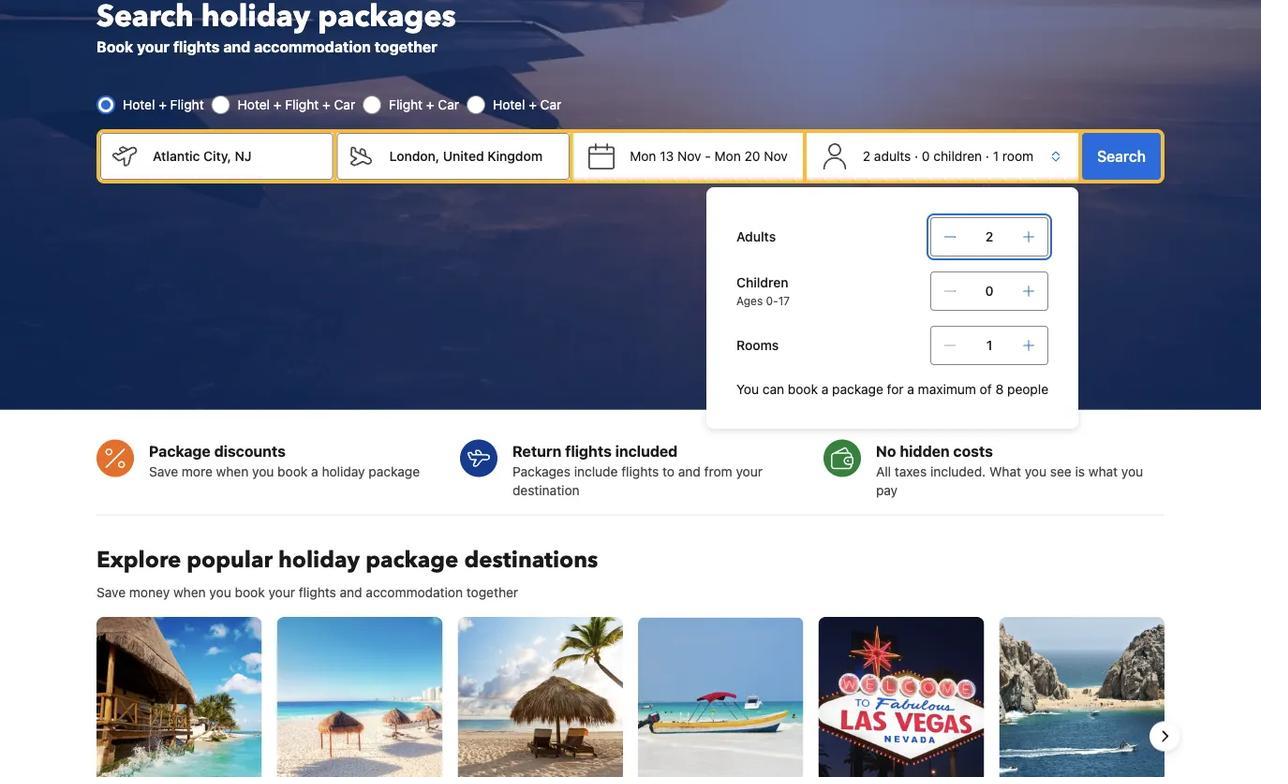 Task type: describe. For each thing, give the bounding box(es) containing it.
destinations
[[464, 545, 598, 576]]

no hidden costs all taxes included. what you see is what you pay
[[876, 442, 1143, 498]]

1 horizontal spatial a
[[822, 382, 829, 397]]

more
[[182, 464, 213, 479]]

book inside package discounts save more when you book a holiday package
[[278, 464, 308, 479]]

included
[[615, 442, 678, 460]]

next image
[[1154, 726, 1176, 748]]

17
[[779, 294, 790, 307]]

you inside package discounts save more when you book a holiday package
[[252, 464, 274, 479]]

of
[[980, 382, 992, 397]]

+ for hotel + flight + car
[[274, 97, 282, 112]]

can
[[763, 382, 784, 397]]

3 flight from the left
[[389, 97, 423, 112]]

include
[[574, 464, 618, 479]]

package
[[149, 442, 211, 460]]

and inside return flights included packages include flights to and from your destination
[[678, 464, 701, 479]]

children ages 0-17
[[737, 275, 790, 307]]

Where from? field
[[138, 133, 333, 180]]

hotel + car
[[493, 97, 562, 112]]

1 nov from the left
[[678, 148, 701, 164]]

children
[[737, 275, 789, 291]]

13
[[660, 148, 674, 164]]

what
[[1089, 464, 1118, 479]]

+ for flight + car
[[426, 97, 434, 112]]

2 for 2 adults · 0 children · 1 room
[[863, 148, 871, 164]]

return
[[513, 442, 562, 460]]

costs
[[954, 442, 993, 460]]

2 nov from the left
[[764, 148, 788, 164]]

when inside package discounts save more when you book a holiday package
[[216, 464, 249, 479]]

0 vertical spatial and
[[223, 38, 250, 56]]

no
[[876, 442, 896, 460]]

when inside explore popular holiday package destinations save money when you book your flights and accommodation together
[[173, 585, 206, 600]]

package discounts save more when you book a holiday package
[[149, 442, 420, 479]]

1 mon from the left
[[630, 148, 656, 164]]

0 horizontal spatial your
[[137, 38, 170, 56]]

2 for 2
[[986, 229, 994, 245]]

hotel + flight
[[123, 97, 204, 112]]

-
[[705, 148, 711, 164]]

0 vertical spatial accommodation
[[254, 38, 371, 56]]

pay
[[876, 482, 898, 498]]

adults
[[737, 229, 776, 245]]

you left see
[[1025, 464, 1047, 479]]

you can book a package for a maximum of 8 people
[[737, 382, 1049, 397]]

return flights included packages include flights to and from your destination
[[513, 442, 763, 498]]

0 vertical spatial 1
[[993, 148, 999, 164]]

1 · from the left
[[915, 148, 919, 164]]

hotel for hotel + flight + car
[[238, 97, 270, 112]]

flight + car
[[389, 97, 459, 112]]

destination
[[513, 482, 580, 498]]

save inside explore popular holiday package destinations save money when you book your flights and accommodation together
[[97, 585, 126, 600]]

1 car from the left
[[334, 97, 355, 112]]

you inside explore popular holiday package destinations save money when you book your flights and accommodation together
[[209, 585, 231, 600]]

2 mon from the left
[[715, 148, 741, 164]]

0-
[[766, 294, 779, 307]]



Task type: locate. For each thing, give the bounding box(es) containing it.
together up flight + car
[[375, 38, 438, 56]]

book right the can on the right of the page
[[788, 382, 818, 397]]

hotel for hotel + flight
[[123, 97, 155, 112]]

flights
[[173, 38, 220, 56], [565, 442, 612, 460], [622, 464, 659, 479], [299, 585, 336, 600]]

package inside package discounts save more when you book a holiday package
[[369, 464, 420, 479]]

2 vertical spatial your
[[268, 585, 295, 600]]

1 horizontal spatial 0
[[985, 283, 994, 299]]

1 horizontal spatial ·
[[986, 148, 990, 164]]

1 vertical spatial save
[[97, 585, 126, 600]]

ages
[[737, 294, 763, 307]]

· right children in the top of the page
[[986, 148, 990, 164]]

when right money
[[173, 585, 206, 600]]

flight
[[170, 97, 204, 112], [285, 97, 319, 112], [389, 97, 423, 112]]

save down package
[[149, 464, 178, 479]]

3 car from the left
[[540, 97, 562, 112]]

1 vertical spatial your
[[736, 464, 763, 479]]

+ for hotel + flight
[[159, 97, 167, 112]]

0 horizontal spatial 0
[[922, 148, 930, 164]]

2 adults · 0 children · 1 room
[[863, 148, 1034, 164]]

0 horizontal spatial a
[[311, 464, 318, 479]]

1 vertical spatial 0
[[985, 283, 994, 299]]

1 horizontal spatial 2
[[986, 229, 994, 245]]

1 up of
[[987, 338, 993, 353]]

1 vertical spatial when
[[173, 585, 206, 600]]

0 horizontal spatial book
[[235, 585, 265, 600]]

nov right 20
[[764, 148, 788, 164]]

+ for hotel + car
[[529, 97, 537, 112]]

2 horizontal spatial and
[[678, 464, 701, 479]]

you
[[252, 464, 274, 479], [1025, 464, 1047, 479], [1122, 464, 1143, 479], [209, 585, 231, 600]]

rooms
[[737, 338, 779, 353]]

your inside explore popular holiday package destinations save money when you book your flights and accommodation together
[[268, 585, 295, 600]]

0 horizontal spatial flight
[[170, 97, 204, 112]]

1 horizontal spatial when
[[216, 464, 249, 479]]

to
[[663, 464, 675, 479]]

0 horizontal spatial ·
[[915, 148, 919, 164]]

nov left -
[[678, 148, 701, 164]]

2 + from the left
[[274, 97, 282, 112]]

0
[[922, 148, 930, 164], [985, 283, 994, 299]]

1 horizontal spatial mon
[[715, 148, 741, 164]]

your right book
[[137, 38, 170, 56]]

book inside explore popular holiday package destinations save money when you book your flights and accommodation together
[[235, 585, 265, 600]]

hotel up where from? field
[[238, 97, 270, 112]]

3 + from the left
[[322, 97, 331, 112]]

2 vertical spatial book
[[235, 585, 265, 600]]

children
[[934, 148, 982, 164]]

flight for hotel + flight
[[170, 97, 204, 112]]

1 horizontal spatial hotel
[[238, 97, 270, 112]]

0 vertical spatial when
[[216, 464, 249, 479]]

explore
[[97, 545, 181, 576]]

included.
[[931, 464, 986, 479]]

· right adults
[[915, 148, 919, 164]]

your
[[137, 38, 170, 56], [736, 464, 763, 479], [268, 585, 295, 600]]

1 vertical spatial 2
[[986, 229, 994, 245]]

mon left 13
[[630, 148, 656, 164]]

0 vertical spatial together
[[375, 38, 438, 56]]

holiday
[[322, 464, 365, 479], [278, 545, 360, 576]]

0 vertical spatial your
[[137, 38, 170, 56]]

your right the "from" at the right bottom of the page
[[736, 464, 763, 479]]

mon right -
[[715, 148, 741, 164]]

flight down book your flights and accommodation together
[[285, 97, 319, 112]]

popular
[[187, 545, 273, 576]]

2 left adults
[[863, 148, 871, 164]]

0 horizontal spatial together
[[375, 38, 438, 56]]

0 horizontal spatial and
[[223, 38, 250, 56]]

holiday inside package discounts save more when you book a holiday package
[[322, 464, 365, 479]]

2 horizontal spatial hotel
[[493, 97, 525, 112]]

2 horizontal spatial a
[[907, 382, 915, 397]]

0 vertical spatial 2
[[863, 148, 871, 164]]

car for hotel + car
[[540, 97, 562, 112]]

hotel for hotel + car
[[493, 97, 525, 112]]

2 horizontal spatial flight
[[389, 97, 423, 112]]

3 hotel from the left
[[493, 97, 525, 112]]

mon 13 nov - mon 20 nov
[[630, 148, 788, 164]]

1 horizontal spatial and
[[340, 585, 362, 600]]

package
[[832, 382, 884, 397], [369, 464, 420, 479], [366, 545, 459, 576]]

1 left the room
[[993, 148, 999, 164]]

Where to? field
[[374, 133, 570, 180]]

1 vertical spatial book
[[278, 464, 308, 479]]

what
[[990, 464, 1021, 479]]

0 vertical spatial holiday
[[322, 464, 365, 479]]

2 horizontal spatial car
[[540, 97, 562, 112]]

0 horizontal spatial hotel
[[123, 97, 155, 112]]

1 vertical spatial accommodation
[[366, 585, 463, 600]]

flight up the where to? field
[[389, 97, 423, 112]]

·
[[915, 148, 919, 164], [986, 148, 990, 164]]

hotel up the where to? field
[[493, 97, 525, 112]]

book down discounts
[[278, 464, 308, 479]]

money
[[129, 585, 170, 600]]

2 vertical spatial and
[[340, 585, 362, 600]]

+
[[159, 97, 167, 112], [274, 97, 282, 112], [322, 97, 331, 112], [426, 97, 434, 112], [529, 97, 537, 112]]

accommodation inside explore popular holiday package destinations save money when you book your flights and accommodation together
[[366, 585, 463, 600]]

0 vertical spatial 0
[[922, 148, 930, 164]]

0 horizontal spatial when
[[173, 585, 206, 600]]

book
[[97, 38, 133, 56]]

when
[[216, 464, 249, 479], [173, 585, 206, 600]]

holiday inside explore popular holiday package destinations save money when you book your flights and accommodation together
[[278, 545, 360, 576]]

0 horizontal spatial nov
[[678, 148, 701, 164]]

book down popular
[[235, 585, 265, 600]]

nov
[[678, 148, 701, 164], [764, 148, 788, 164]]

together inside explore popular holiday package destinations save money when you book your flights and accommodation together
[[467, 585, 518, 600]]

1 horizontal spatial save
[[149, 464, 178, 479]]

1 + from the left
[[159, 97, 167, 112]]

2 horizontal spatial book
[[788, 382, 818, 397]]

car
[[334, 97, 355, 112], [438, 97, 459, 112], [540, 97, 562, 112]]

hotel + flight + car
[[238, 97, 355, 112]]

you right what
[[1122, 464, 1143, 479]]

1 horizontal spatial car
[[438, 97, 459, 112]]

room
[[1003, 148, 1034, 164]]

4 + from the left
[[426, 97, 434, 112]]

flights inside explore popular holiday package destinations save money when you book your flights and accommodation together
[[299, 585, 336, 600]]

0 vertical spatial save
[[149, 464, 178, 479]]

1 horizontal spatial book
[[278, 464, 308, 479]]

1 vertical spatial together
[[467, 585, 518, 600]]

5 + from the left
[[529, 97, 537, 112]]

search button
[[1083, 133, 1161, 180]]

2 down 2 adults · 0 children · 1 room at the right top of page
[[986, 229, 994, 245]]

1 vertical spatial 1
[[987, 338, 993, 353]]

1 hotel from the left
[[123, 97, 155, 112]]

0 horizontal spatial car
[[334, 97, 355, 112]]

your inside return flights included packages include flights to and from your destination
[[736, 464, 763, 479]]

search
[[1097, 147, 1146, 165]]

1 horizontal spatial together
[[467, 585, 518, 600]]

1 vertical spatial holiday
[[278, 545, 360, 576]]

together
[[375, 38, 438, 56], [467, 585, 518, 600]]

and inside explore popular holiday package destinations save money when you book your flights and accommodation together
[[340, 585, 362, 600]]

for
[[887, 382, 904, 397]]

hotel
[[123, 97, 155, 112], [238, 97, 270, 112], [493, 97, 525, 112]]

1 horizontal spatial flight
[[285, 97, 319, 112]]

see
[[1050, 464, 1072, 479]]

2 horizontal spatial your
[[736, 464, 763, 479]]

when down discounts
[[216, 464, 249, 479]]

people
[[1007, 382, 1049, 397]]

and
[[223, 38, 250, 56], [678, 464, 701, 479], [340, 585, 362, 600]]

1 horizontal spatial your
[[268, 585, 295, 600]]

your down popular
[[268, 585, 295, 600]]

package inside explore popular holiday package destinations save money when you book your flights and accommodation together
[[366, 545, 459, 576]]

0 horizontal spatial 2
[[863, 148, 871, 164]]

hotel down book
[[123, 97, 155, 112]]

1 flight from the left
[[170, 97, 204, 112]]

2 · from the left
[[986, 148, 990, 164]]

2 hotel from the left
[[238, 97, 270, 112]]

packages
[[513, 464, 571, 479]]

flight up where from? field
[[170, 97, 204, 112]]

0 horizontal spatial save
[[97, 585, 126, 600]]

explore popular holiday package destinations region
[[82, 617, 1180, 778]]

a inside package discounts save more when you book a holiday package
[[311, 464, 318, 479]]

all
[[876, 464, 891, 479]]

2 flight from the left
[[285, 97, 319, 112]]

save inside package discounts save more when you book a holiday package
[[149, 464, 178, 479]]

you down popular
[[209, 585, 231, 600]]

book
[[788, 382, 818, 397], [278, 464, 308, 479], [235, 585, 265, 600]]

20
[[745, 148, 761, 164]]

you
[[737, 382, 759, 397]]

explore popular holiday package destinations save money when you book your flights and accommodation together
[[97, 545, 598, 600]]

discounts
[[214, 442, 286, 460]]

0 horizontal spatial mon
[[630, 148, 656, 164]]

2
[[863, 148, 871, 164], [986, 229, 994, 245]]

accommodation
[[254, 38, 371, 56], [366, 585, 463, 600]]

is
[[1075, 464, 1085, 479]]

from
[[704, 464, 733, 479]]

0 vertical spatial package
[[832, 382, 884, 397]]

1 horizontal spatial nov
[[764, 148, 788, 164]]

together down destinations
[[467, 585, 518, 600]]

a
[[822, 382, 829, 397], [907, 382, 915, 397], [311, 464, 318, 479]]

2 vertical spatial package
[[366, 545, 459, 576]]

book your flights and accommodation together
[[97, 38, 438, 56]]

8
[[996, 382, 1004, 397]]

1
[[993, 148, 999, 164], [987, 338, 993, 353]]

adults
[[874, 148, 911, 164]]

flight for hotel + flight + car
[[285, 97, 319, 112]]

0 vertical spatial book
[[788, 382, 818, 397]]

maximum
[[918, 382, 976, 397]]

taxes
[[895, 464, 927, 479]]

car for flight + car
[[438, 97, 459, 112]]

1 vertical spatial package
[[369, 464, 420, 479]]

you down discounts
[[252, 464, 274, 479]]

1 vertical spatial and
[[678, 464, 701, 479]]

save
[[149, 464, 178, 479], [97, 585, 126, 600]]

save left money
[[97, 585, 126, 600]]

hidden
[[900, 442, 950, 460]]

mon
[[630, 148, 656, 164], [715, 148, 741, 164]]

2 car from the left
[[438, 97, 459, 112]]



Task type: vqa. For each thing, say whether or not it's contained in the screenshot.
the leftmost the
no



